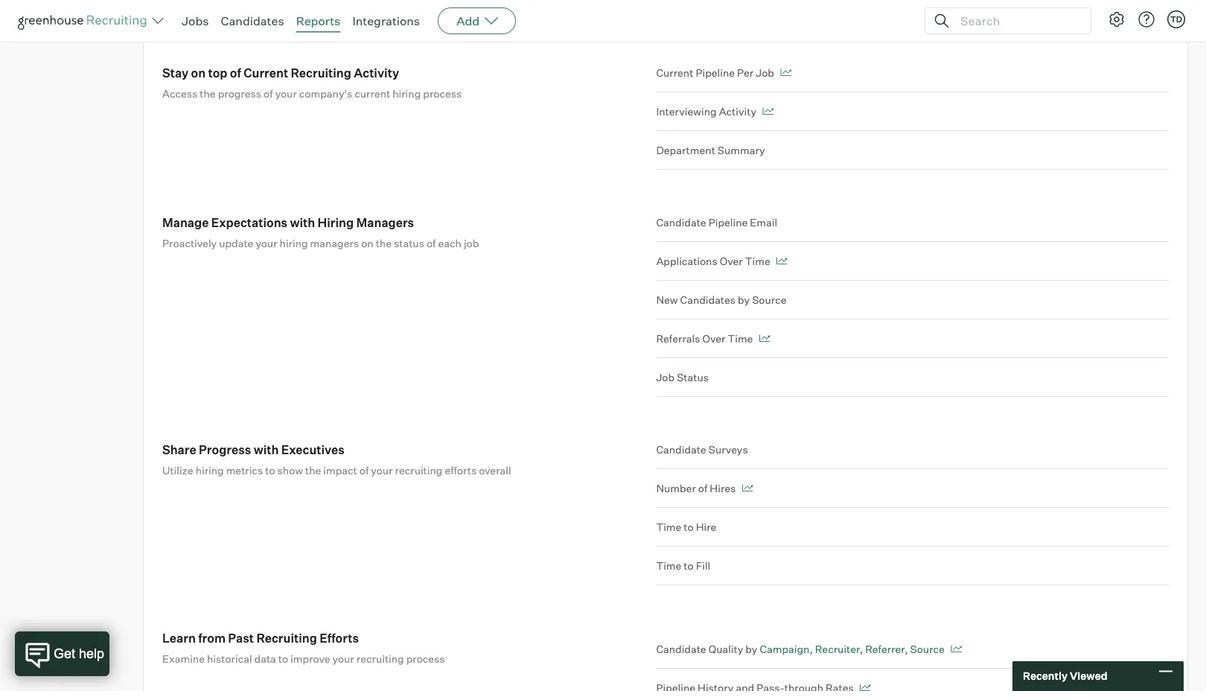 Task type: vqa. For each thing, say whether or not it's contained in the screenshot.
* to the top
no



Task type: locate. For each thing, give the bounding box(es) containing it.
candidate left quality on the bottom of page
[[656, 642, 706, 655]]

recruiter link
[[815, 642, 860, 655]]

0 vertical spatial hiring
[[393, 87, 421, 100]]

1 vertical spatial by
[[746, 642, 758, 655]]

the inside manage expectations with hiring managers proactively update your hiring managers on the status of each job
[[376, 237, 392, 250]]

referrer
[[865, 642, 905, 655]]

, left the recruiter
[[810, 642, 813, 655]]

configure image
[[1108, 10, 1126, 28]]

1 vertical spatial pipeline
[[709, 216, 748, 229]]

the down managers
[[376, 237, 392, 250]]

icon chart image right per
[[780, 69, 792, 76]]

1 horizontal spatial on
[[361, 237, 374, 250]]

of right impact
[[360, 464, 369, 477]]

by
[[738, 293, 750, 306], [746, 642, 758, 655]]

interviewing
[[656, 105, 717, 118]]

0 vertical spatial with
[[290, 215, 315, 230]]

1 vertical spatial with
[[254, 442, 279, 457]]

1 horizontal spatial hiring
[[280, 237, 308, 250]]

campaign link
[[760, 642, 810, 655]]

pipeline for stay on top of current recruiting activity
[[696, 66, 735, 79]]

to right the data
[[278, 652, 288, 665]]

department
[[656, 143, 716, 157]]

with for executives
[[254, 442, 279, 457]]

1 vertical spatial recruiting
[[256, 631, 317, 645]]

candidate up applications
[[656, 216, 706, 229]]

1 horizontal spatial job
[[756, 66, 774, 79]]

2 candidate from the top
[[656, 443, 706, 456]]

hiring inside manage expectations with hiring managers proactively update your hiring managers on the status of each job
[[280, 237, 308, 250]]

job
[[464, 237, 479, 250]]

over right referrals
[[703, 332, 726, 345]]

job left status
[[656, 371, 675, 384]]

your inside manage expectations with hiring managers proactively update your hiring managers on the status of each job
[[256, 237, 277, 250]]

candidate up the 'number' in the bottom of the page
[[656, 443, 706, 456]]

jobs link
[[182, 13, 209, 28]]

candidate
[[656, 216, 706, 229], [656, 443, 706, 456], [656, 642, 706, 655]]

number of hires
[[656, 482, 736, 495]]

activity up the summary
[[719, 105, 757, 118]]

0 horizontal spatial with
[[254, 442, 279, 457]]

to left fill
[[684, 559, 694, 572]]

recruiting inside share progress with executives utilize hiring metrics to show the impact of your recruiting efforts overall
[[395, 464, 443, 477]]

0 vertical spatial over
[[720, 254, 743, 267]]

recruiting down efforts at bottom left
[[357, 652, 404, 665]]

source down applications over time on the right
[[752, 293, 787, 306]]

metrics
[[226, 464, 263, 477]]

recruiting left efforts
[[395, 464, 443, 477]]

0 vertical spatial job
[[756, 66, 774, 79]]

0 vertical spatial candidates
[[221, 13, 284, 28]]

the down top
[[200, 87, 216, 100]]

with
[[290, 215, 315, 230], [254, 442, 279, 457]]

department summary
[[656, 143, 765, 157]]

2 vertical spatial candidate
[[656, 642, 706, 655]]

of right the progress at the left top of the page
[[264, 87, 273, 100]]

your left company's
[[275, 87, 297, 100]]

data
[[254, 652, 276, 665]]

surveys
[[709, 443, 748, 456]]

source up icon chart link
[[910, 642, 945, 655]]

recently viewed
[[1023, 669, 1108, 683]]

icon chart image up the summary
[[763, 108, 774, 115]]

top
[[208, 65, 228, 80]]

1 vertical spatial job
[[656, 371, 675, 384]]

1 horizontal spatial with
[[290, 215, 315, 230]]

the down executives
[[305, 464, 321, 477]]

0 vertical spatial source
[[752, 293, 787, 306]]

of
[[230, 65, 241, 80], [264, 87, 273, 100], [427, 237, 436, 250], [360, 464, 369, 477], [698, 482, 708, 495]]

1 vertical spatial process
[[406, 652, 445, 665]]

managers
[[310, 237, 359, 250]]

of inside share progress with executives utilize hiring metrics to show the impact of your recruiting efforts overall
[[360, 464, 369, 477]]

activity inside "stay on top of current recruiting activity access the progress of your company's current hiring process"
[[354, 65, 399, 80]]

hiring right current
[[393, 87, 421, 100]]

0 horizontal spatial the
[[200, 87, 216, 100]]

icon chart image right hires
[[742, 485, 753, 492]]

2 vertical spatial hiring
[[196, 464, 224, 477]]

1 horizontal spatial the
[[305, 464, 321, 477]]

source
[[752, 293, 787, 306], [910, 642, 945, 655]]

2 horizontal spatial ,
[[905, 642, 908, 655]]

with for hiring
[[290, 215, 315, 230]]

on left top
[[191, 65, 206, 80]]

current inside "stay on top of current recruiting activity access the progress of your company's current hiring process"
[[244, 65, 288, 80]]

of inside manage expectations with hiring managers proactively update your hiring managers on the status of each job
[[427, 237, 436, 250]]

0 vertical spatial recruiting
[[395, 464, 443, 477]]

2 horizontal spatial the
[[376, 237, 392, 250]]

icon chart image for applications over time
[[777, 257, 788, 265]]

integrations
[[353, 13, 420, 28]]

your down expectations
[[256, 237, 277, 250]]

1 horizontal spatial activity
[[719, 105, 757, 118]]

0 horizontal spatial hiring
[[196, 464, 224, 477]]

1 horizontal spatial candidates
[[680, 293, 736, 306]]

recruiting up the data
[[256, 631, 317, 645]]

icon chart image down the email
[[777, 257, 788, 265]]

0 horizontal spatial ,
[[810, 642, 813, 655]]

, left referrer
[[860, 642, 863, 655]]

candidate for manage expectations with hiring managers
[[656, 216, 706, 229]]

your down efforts at bottom left
[[333, 652, 354, 665]]

job right per
[[756, 66, 774, 79]]

2 horizontal spatial hiring
[[393, 87, 421, 100]]

time
[[745, 254, 771, 267], [728, 332, 753, 345], [656, 520, 682, 533], [656, 559, 682, 572]]

pipeline left per
[[696, 66, 735, 79]]

your inside learn from past recruiting efforts examine historical data to improve your recruiting process
[[333, 652, 354, 665]]

current
[[355, 87, 390, 100]]

with inside share progress with executives utilize hiring metrics to show the impact of your recruiting efforts overall
[[254, 442, 279, 457]]

1 vertical spatial activity
[[719, 105, 757, 118]]

1 horizontal spatial ,
[[860, 642, 863, 655]]

of left each
[[427, 237, 436, 250]]

applications
[[656, 254, 718, 267]]

hiring inside "stay on top of current recruiting activity access the progress of your company's current hiring process"
[[393, 87, 421, 100]]

recruiter
[[815, 642, 860, 655]]

impact
[[323, 464, 357, 477]]

1 vertical spatial the
[[376, 237, 392, 250]]

td button
[[1168, 10, 1186, 28]]

0 vertical spatial recruiting
[[291, 65, 351, 80]]

by for quality
[[746, 642, 758, 655]]

hiring
[[318, 215, 354, 230]]

improve
[[291, 652, 330, 665]]

company's
[[299, 87, 352, 100]]

, left source link
[[905, 642, 908, 655]]

recruiting up company's
[[291, 65, 351, 80]]

2 , from the left
[[860, 642, 863, 655]]

candidate quality by campaign , recruiter , referrer
[[656, 642, 905, 655]]

process inside learn from past recruiting efforts examine historical data to improve your recruiting process
[[406, 652, 445, 665]]

status
[[394, 237, 424, 250]]

0 vertical spatial activity
[[354, 65, 399, 80]]

current
[[244, 65, 288, 80], [656, 66, 694, 79]]

on down managers
[[361, 237, 374, 250]]

1 vertical spatial recruiting
[[357, 652, 404, 665]]

with up metrics
[[254, 442, 279, 457]]

recruiting inside "stay on top of current recruiting activity access the progress of your company's current hiring process"
[[291, 65, 351, 80]]

the inside "stay on top of current recruiting activity access the progress of your company's current hiring process"
[[200, 87, 216, 100]]

activity up current
[[354, 65, 399, 80]]

add button
[[438, 7, 516, 34]]

0 vertical spatial pipeline
[[696, 66, 735, 79]]

1 candidate from the top
[[656, 216, 706, 229]]

department summary link
[[656, 131, 1169, 170]]

time down the email
[[745, 254, 771, 267]]

new
[[656, 293, 678, 306]]

recruiting
[[291, 65, 351, 80], [256, 631, 317, 645]]

to
[[265, 464, 275, 477], [684, 520, 694, 533], [684, 559, 694, 572], [278, 652, 288, 665]]

1 vertical spatial hiring
[[280, 237, 308, 250]]

0 vertical spatial the
[[200, 87, 216, 100]]

candidates right jobs link
[[221, 13, 284, 28]]

on
[[191, 65, 206, 80], [361, 237, 374, 250]]

job status link
[[656, 358, 1169, 397]]

current up interviewing
[[656, 66, 694, 79]]

1 vertical spatial over
[[703, 332, 726, 345]]

your right impact
[[371, 464, 393, 477]]

icon chart image
[[780, 69, 792, 76], [763, 108, 774, 115], [777, 257, 788, 265], [759, 335, 770, 342], [742, 485, 753, 492], [951, 645, 962, 653], [860, 684, 871, 691]]

hiring left the managers
[[280, 237, 308, 250]]

over for referrals
[[703, 332, 726, 345]]

candidates up referrals over time
[[680, 293, 736, 306]]

job
[[756, 66, 774, 79], [656, 371, 675, 384]]

efforts
[[320, 631, 359, 645]]

1 vertical spatial candidate
[[656, 443, 706, 456]]

add
[[457, 13, 480, 28]]

current up the progress at the left top of the page
[[244, 65, 288, 80]]

time to hire link
[[656, 508, 1169, 547]]

by right quality on the bottom of page
[[746, 642, 758, 655]]

0 vertical spatial by
[[738, 293, 750, 306]]

icon chart link
[[656, 669, 1169, 691]]

1 vertical spatial candidates
[[680, 293, 736, 306]]

recruiting inside learn from past recruiting efforts examine historical data to improve your recruiting process
[[256, 631, 317, 645]]

0 vertical spatial candidate
[[656, 216, 706, 229]]

learn
[[162, 631, 196, 645]]

proactively
[[162, 237, 217, 250]]

jobs
[[182, 13, 209, 28]]

new candidates by source link
[[656, 281, 1169, 320]]

recruiting
[[395, 464, 443, 477], [357, 652, 404, 665]]

the
[[200, 87, 216, 100], [376, 237, 392, 250], [305, 464, 321, 477]]

icon chart image down new candidates by source
[[759, 335, 770, 342]]

activity
[[354, 65, 399, 80], [719, 105, 757, 118]]

each
[[438, 237, 462, 250]]

0 horizontal spatial on
[[191, 65, 206, 80]]

0 vertical spatial process
[[423, 87, 462, 100]]

past
[[228, 631, 254, 645]]

icon chart image for interviewing activity
[[763, 108, 774, 115]]

0 horizontal spatial current
[[244, 65, 288, 80]]

2 vertical spatial the
[[305, 464, 321, 477]]

1 vertical spatial source
[[910, 642, 945, 655]]

candidate pipeline email
[[656, 216, 778, 229]]

your
[[275, 87, 297, 100], [256, 237, 277, 250], [371, 464, 393, 477], [333, 652, 354, 665]]

hire
[[696, 520, 717, 533]]

with inside manage expectations with hiring managers proactively update your hiring managers on the status of each job
[[290, 215, 315, 230]]

by down applications over time on the right
[[738, 293, 750, 306]]

pipeline left the email
[[709, 216, 748, 229]]

reports
[[296, 13, 341, 28]]

to left show
[[265, 464, 275, 477]]

with left the hiring at the left of page
[[290, 215, 315, 230]]

0 vertical spatial on
[[191, 65, 206, 80]]

0 horizontal spatial activity
[[354, 65, 399, 80]]

over up new candidates by source
[[720, 254, 743, 267]]

1 vertical spatial on
[[361, 237, 374, 250]]

candidates link
[[221, 13, 284, 28]]

,
[[810, 642, 813, 655], [860, 642, 863, 655], [905, 642, 908, 655]]

hiring down progress
[[196, 464, 224, 477]]



Task type: describe. For each thing, give the bounding box(es) containing it.
on inside manage expectations with hiring managers proactively update your hiring managers on the status of each job
[[361, 237, 374, 250]]

from
[[198, 631, 226, 645]]

referrer link
[[865, 642, 905, 655]]

recruiting inside learn from past recruiting efforts examine historical data to improve your recruiting process
[[357, 652, 404, 665]]

time down new candidates by source
[[728, 332, 753, 345]]

utilize
[[162, 464, 193, 477]]

interviewing activity
[[656, 105, 757, 118]]

to left hire
[[684, 520, 694, 533]]

Search text field
[[957, 10, 1078, 32]]

1 horizontal spatial current
[[656, 66, 694, 79]]

the inside share progress with executives utilize hiring metrics to show the impact of your recruiting efforts overall
[[305, 464, 321, 477]]

candidate surveys
[[656, 443, 748, 456]]

stay on top of current recruiting activity access the progress of your company's current hiring process
[[162, 65, 462, 100]]

hiring inside share progress with executives utilize hiring metrics to show the impact of your recruiting efforts overall
[[196, 464, 224, 477]]

source link
[[910, 642, 945, 655]]

time to fill link
[[656, 547, 1169, 585]]

number
[[656, 482, 696, 495]]

share
[[162, 442, 196, 457]]

update
[[219, 237, 253, 250]]

expectations
[[211, 215, 288, 230]]

1 horizontal spatial source
[[910, 642, 945, 655]]

candidate for share progress with executives
[[656, 443, 706, 456]]

historical
[[207, 652, 252, 665]]

to inside learn from past recruiting efforts examine historical data to improve your recruiting process
[[278, 652, 288, 665]]

time to fill
[[656, 559, 711, 572]]

your inside "stay on top of current recruiting activity access the progress of your company's current hiring process"
[[275, 87, 297, 100]]

icon chart image for referrals over time
[[759, 335, 770, 342]]

quality
[[709, 642, 743, 655]]

efforts
[[445, 464, 477, 477]]

integrations link
[[353, 13, 420, 28]]

summary
[[718, 143, 765, 157]]

applications over time
[[656, 254, 771, 267]]

current pipeline per job
[[656, 66, 774, 79]]

share progress with executives utilize hiring metrics to show the impact of your recruiting efforts overall
[[162, 442, 511, 477]]

on inside "stay on top of current recruiting activity access the progress of your company's current hiring process"
[[191, 65, 206, 80]]

fill
[[696, 559, 711, 572]]

, source
[[905, 642, 945, 655]]

manage expectations with hiring managers proactively update your hiring managers on the status of each job
[[162, 215, 479, 250]]

process inside "stay on top of current recruiting activity access the progress of your company's current hiring process"
[[423, 87, 462, 100]]

referrals
[[656, 332, 700, 345]]

new candidates by source
[[656, 293, 787, 306]]

examine
[[162, 652, 205, 665]]

stay
[[162, 65, 189, 80]]

your inside share progress with executives utilize hiring metrics to show the impact of your recruiting efforts overall
[[371, 464, 393, 477]]

status
[[677, 371, 709, 384]]

0 horizontal spatial job
[[656, 371, 675, 384]]

0 horizontal spatial source
[[752, 293, 787, 306]]

reports link
[[296, 13, 341, 28]]

of left hires
[[698, 482, 708, 495]]

3 , from the left
[[905, 642, 908, 655]]

icon chart image for current pipeline per job
[[780, 69, 792, 76]]

over for applications
[[720, 254, 743, 267]]

icon chart image down referrer
[[860, 684, 871, 691]]

viewed
[[1070, 669, 1108, 683]]

icon chart image right source link
[[951, 645, 962, 653]]

candidate surveys link
[[656, 442, 1169, 469]]

0 horizontal spatial candidates
[[221, 13, 284, 28]]

greenhouse recruiting image
[[18, 12, 152, 30]]

icon chart image for number of hires
[[742, 485, 753, 492]]

to inside share progress with executives utilize hiring metrics to show the impact of your recruiting efforts overall
[[265, 464, 275, 477]]

1 , from the left
[[810, 642, 813, 655]]

progress
[[218, 87, 261, 100]]

recently
[[1023, 669, 1068, 683]]

progress
[[199, 442, 251, 457]]

manage
[[162, 215, 209, 230]]

referrals over time
[[656, 332, 753, 345]]

td
[[1171, 14, 1183, 24]]

of right top
[[230, 65, 241, 80]]

overall
[[479, 464, 511, 477]]

email
[[750, 216, 778, 229]]

3 candidate from the top
[[656, 642, 706, 655]]

time left fill
[[656, 559, 682, 572]]

access
[[162, 87, 198, 100]]

learn from past recruiting efforts examine historical data to improve your recruiting process
[[162, 631, 445, 665]]

candidate pipeline email link
[[656, 215, 1169, 242]]

by for candidates
[[738, 293, 750, 306]]

executives
[[281, 442, 345, 457]]

time to hire
[[656, 520, 717, 533]]

job status
[[656, 371, 709, 384]]

time left hire
[[656, 520, 682, 533]]

pipeline for manage expectations with hiring managers
[[709, 216, 748, 229]]

show
[[277, 464, 303, 477]]

td button
[[1165, 7, 1189, 31]]

campaign
[[760, 642, 810, 655]]

per
[[737, 66, 754, 79]]

managers
[[356, 215, 414, 230]]

hires
[[710, 482, 736, 495]]



